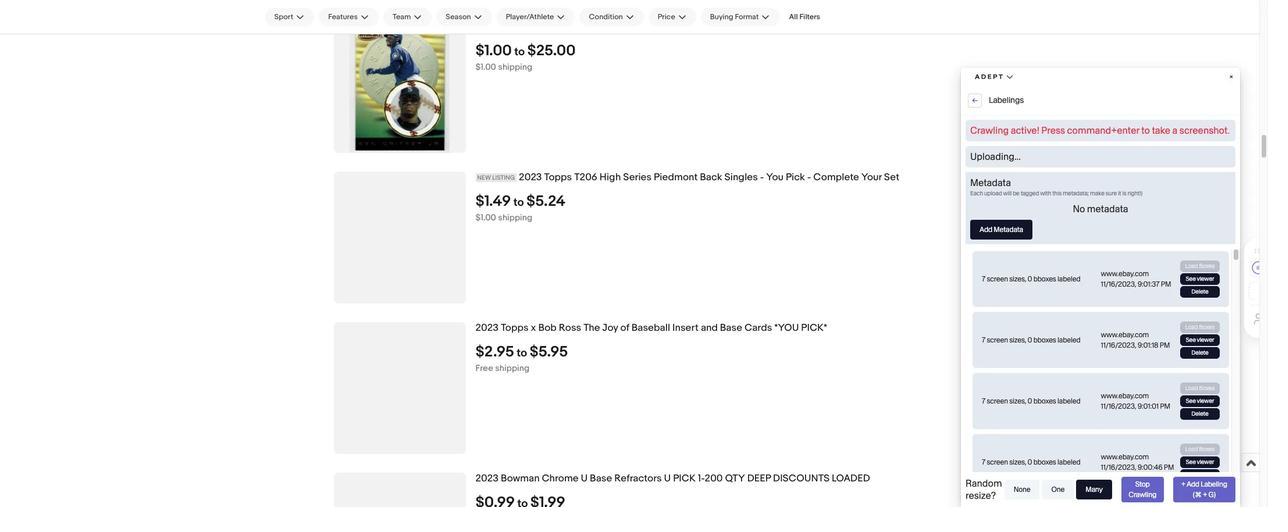 Task type: vqa. For each thing, say whether or not it's contained in the screenshot.
Chrome
yes



Task type: locate. For each thing, give the bounding box(es) containing it.
1 horizontal spatial topps
[[544, 172, 572, 184]]

0 vertical spatial $1.00
[[476, 42, 512, 60]]

2
[[677, 21, 682, 33]]

2023
[[519, 172, 542, 184], [476, 323, 499, 334], [476, 473, 499, 485]]

to left $5.95
[[517, 347, 527, 360]]

0 horizontal spatial base
[[590, 473, 613, 485]]

shipping
[[498, 62, 533, 73], [498, 213, 533, 224], [495, 363, 530, 374]]

griffey
[[497, 21, 537, 33]]

base
[[720, 323, 743, 334], [590, 473, 613, 485]]

to inside $1.49 to $5.24 $1.00 shipping
[[514, 196, 524, 210]]

to
[[515, 46, 525, 59], [514, 196, 524, 210], [517, 347, 527, 360]]

0 horizontal spatial topps
[[501, 323, 529, 334]]

player/athlete button
[[497, 8, 575, 26]]

bowman
[[501, 473, 540, 485]]

***** right cards
[[581, 21, 599, 33]]

shipping for $1.49
[[498, 213, 533, 224]]

t206
[[575, 172, 598, 184]]

all filters button
[[785, 8, 825, 26]]

to for $1.49
[[514, 196, 524, 210]]

2023 topps x bob ross the joy of baseball insert and base cards *you pick* link
[[476, 323, 1054, 335]]

0 vertical spatial shipping
[[498, 62, 533, 73]]

- right pick
[[808, 172, 812, 184]]

shipping down $1.49
[[498, 213, 533, 224]]

2 ***** from the left
[[635, 21, 653, 33]]

$5.24
[[527, 193, 566, 211]]

0 horizontal spatial *****
[[581, 21, 599, 33]]

2 - from the left
[[808, 172, 812, 184]]

to inside $1.00 to $25.00 $1.00 shipping
[[515, 46, 525, 59]]

to inside $2.95 to $5.95 free shipping
[[517, 347, 527, 360]]

or
[[684, 21, 693, 33]]

price button
[[649, 8, 697, 26]]

$2.95 to $5.95 free shipping
[[476, 344, 568, 374]]

1 horizontal spatial *****
[[635, 21, 653, 33]]

discount)
[[759, 21, 812, 33]]

0 vertical spatial pick
[[610, 21, 633, 33]]

2 $1.00 from the top
[[476, 62, 496, 73]]

high
[[600, 172, 621, 184]]

base left refractors
[[590, 473, 613, 485]]

all filters
[[789, 12, 821, 22]]

refractors
[[615, 473, 662, 485]]

of
[[621, 323, 630, 334]]

to for $1.00
[[515, 46, 525, 59]]

1 horizontal spatial -
[[808, 172, 812, 184]]

shipping down $2.95
[[495, 363, 530, 374]]

player/athlete
[[506, 12, 554, 22]]

$1.49
[[476, 193, 511, 211]]

1-
[[698, 473, 705, 485]]

shipping inside $1.49 to $5.24 $1.00 shipping
[[498, 213, 533, 224]]

base right and
[[720, 323, 743, 334]]

topps
[[544, 172, 572, 184], [501, 323, 529, 334]]

1 vertical spatial shipping
[[498, 213, 533, 224]]

ken griffey jr cards ***** u pick ***** (buy 2 or more for 50% discount)
[[476, 21, 812, 33]]

discounts
[[774, 473, 830, 485]]

new listing 2023 topps t206 high series piedmont back singles - you pick - complete your set
[[478, 172, 900, 184]]

2 vertical spatial to
[[517, 347, 527, 360]]

u
[[601, 21, 608, 33], [581, 473, 588, 485], [664, 473, 671, 485]]

base inside 2023 bowman chrome u base refractors u pick 1-200 qty deep discounts loaded link
[[590, 473, 613, 485]]

ken griffey jr cards ***** u pick ***** (buy 2 or more for 50% discount) image
[[350, 21, 450, 153]]

listing
[[493, 174, 515, 182]]

pick
[[610, 21, 633, 33], [674, 473, 696, 485]]

$1.49 to $5.24 $1.00 shipping
[[476, 193, 566, 224]]

1 horizontal spatial u
[[601, 21, 608, 33]]

sport
[[274, 12, 293, 22]]

shipping down $25.00
[[498, 62, 533, 73]]

1 vertical spatial $1.00
[[476, 62, 496, 73]]

2 vertical spatial $1.00
[[476, 213, 496, 224]]

ken
[[476, 21, 495, 33]]

2 horizontal spatial u
[[664, 473, 671, 485]]

2 vertical spatial 2023
[[476, 473, 499, 485]]

2023 right listing
[[519, 172, 542, 184]]

shipping for $2.95
[[495, 363, 530, 374]]

singles
[[725, 172, 758, 184]]

ross
[[559, 323, 582, 334]]

1 vertical spatial to
[[514, 196, 524, 210]]

pick left (buy
[[610, 21, 633, 33]]

2023 for bowman
[[476, 473, 499, 485]]

your
[[862, 172, 882, 184]]

topps up $5.24
[[544, 172, 572, 184]]

2 vertical spatial shipping
[[495, 363, 530, 374]]

u right refractors
[[664, 473, 671, 485]]

to right $1.49
[[514, 196, 524, 210]]

for
[[722, 21, 734, 33]]

*****
[[581, 21, 599, 33], [635, 21, 653, 33]]

$1.00 inside $1.49 to $5.24 $1.00 shipping
[[476, 213, 496, 224]]

to for $2.95
[[517, 347, 527, 360]]

1 vertical spatial topps
[[501, 323, 529, 334]]

to down griffey
[[515, 46, 525, 59]]

pick left 1-
[[674, 473, 696, 485]]

the
[[584, 323, 600, 334]]

-
[[761, 172, 764, 184], [808, 172, 812, 184]]

0 horizontal spatial -
[[761, 172, 764, 184]]

base inside 2023 topps x bob ross the joy of baseball insert and base cards *you pick* link
[[720, 323, 743, 334]]

3 $1.00 from the top
[[476, 213, 496, 224]]

features
[[328, 12, 358, 22]]

2023 left bowman at the bottom
[[476, 473, 499, 485]]

*you
[[775, 323, 799, 334]]

(buy
[[655, 21, 674, 33]]

shipping inside $2.95 to $5.95 free shipping
[[495, 363, 530, 374]]

$1.00 for $1.49
[[476, 213, 496, 224]]

- left you
[[761, 172, 764, 184]]

1 vertical spatial 2023
[[476, 323, 499, 334]]

$5.95
[[530, 344, 568, 362]]

shipping inside $1.00 to $25.00 $1.00 shipping
[[498, 62, 533, 73]]

0 vertical spatial base
[[720, 323, 743, 334]]

you
[[767, 172, 784, 184]]

0 vertical spatial to
[[515, 46, 525, 59]]

1 horizontal spatial base
[[720, 323, 743, 334]]

filters
[[800, 12, 821, 22]]

1 horizontal spatial pick
[[674, 473, 696, 485]]

more
[[696, 21, 719, 33]]

***** left (buy
[[635, 21, 653, 33]]

cards
[[745, 323, 773, 334]]

$1.00
[[476, 42, 512, 60], [476, 62, 496, 73], [476, 213, 496, 224]]

1 ***** from the left
[[581, 21, 599, 33]]

sport button
[[265, 8, 314, 26]]

1 vertical spatial pick
[[674, 473, 696, 485]]

topps left x
[[501, 323, 529, 334]]

u right chrome
[[581, 473, 588, 485]]

2023 topps x bob ross the joy of baseball insert and base cards *you pick*
[[476, 323, 828, 334]]

cards
[[553, 21, 579, 33]]

1 vertical spatial base
[[590, 473, 613, 485]]

2023 for topps
[[476, 323, 499, 334]]

u right cards
[[601, 21, 608, 33]]

2023 up $2.95
[[476, 323, 499, 334]]

buying format
[[711, 12, 759, 22]]



Task type: describe. For each thing, give the bounding box(es) containing it.
shipping for $1.00
[[498, 62, 533, 73]]

50%
[[736, 21, 757, 33]]

1 $1.00 from the top
[[476, 42, 512, 60]]

series
[[623, 172, 652, 184]]

free
[[476, 363, 494, 374]]

season
[[446, 12, 471, 22]]

2023 bowman chrome u base refractors u pick 1-200 qty deep discounts loaded link
[[476, 473, 1054, 486]]

baseball
[[632, 323, 671, 334]]

deep
[[748, 473, 771, 485]]

1 - from the left
[[761, 172, 764, 184]]

joy
[[603, 323, 618, 334]]

price
[[658, 12, 676, 22]]

format
[[735, 12, 759, 22]]

qty
[[725, 473, 746, 485]]

x
[[531, 323, 536, 334]]

200
[[705, 473, 723, 485]]

0 horizontal spatial pick
[[610, 21, 633, 33]]

condition button
[[580, 8, 644, 26]]

0 vertical spatial topps
[[544, 172, 572, 184]]

2023 bowman chrome u base refractors u pick 1-200 qty deep discounts loaded
[[476, 473, 871, 485]]

pick
[[786, 172, 806, 184]]

pick*
[[802, 323, 828, 334]]

$2.95
[[476, 344, 515, 362]]

team
[[393, 12, 411, 22]]

buying
[[711, 12, 734, 22]]

features button
[[319, 8, 379, 26]]

condition
[[589, 12, 623, 22]]

0 vertical spatial 2023
[[519, 172, 542, 184]]

piedmont
[[654, 172, 698, 184]]

season button
[[437, 8, 492, 26]]

bob
[[539, 323, 557, 334]]

buying format button
[[701, 8, 780, 26]]

loaded
[[832, 473, 871, 485]]

back
[[700, 172, 723, 184]]

and
[[701, 323, 718, 334]]

jr
[[539, 21, 551, 33]]

insert
[[673, 323, 699, 334]]

$1.00 for $1.00
[[476, 62, 496, 73]]

all
[[789, 12, 798, 22]]

chrome
[[542, 473, 579, 485]]

team button
[[384, 8, 432, 26]]

set
[[885, 172, 900, 184]]

$25.00
[[528, 42, 576, 60]]

new
[[478, 174, 491, 182]]

$1.00 to $25.00 $1.00 shipping
[[476, 42, 576, 73]]

ken griffey jr cards ***** u pick ***** (buy 2 or more for 50% discount) link
[[476, 21, 1054, 33]]

0 horizontal spatial u
[[581, 473, 588, 485]]

complete
[[814, 172, 860, 184]]



